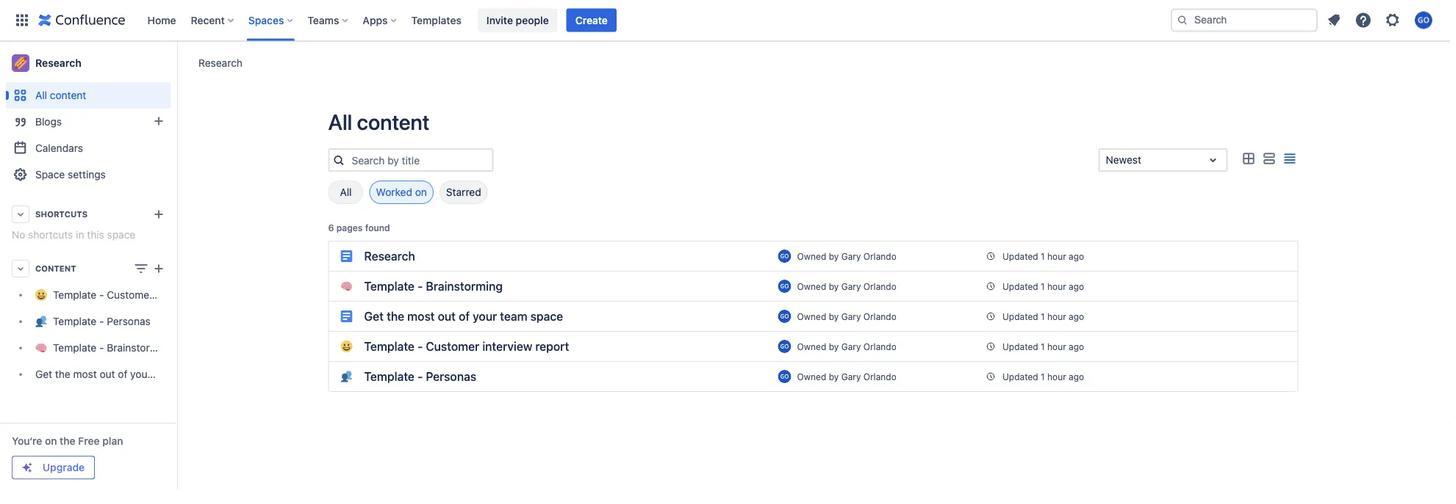 Task type: vqa. For each thing, say whether or not it's contained in the screenshot.
COPY LINK icon
no



Task type: locate. For each thing, give the bounding box(es) containing it.
owned for customer
[[798, 342, 827, 352]]

calendars link
[[6, 135, 171, 162]]

3 gary from the top
[[842, 312, 861, 322]]

all up all button
[[328, 110, 353, 135]]

2 owned from the top
[[798, 282, 827, 292]]

orlando for customer
[[864, 342, 897, 352]]

research link down recent dropdown button
[[199, 56, 243, 70]]

template - personas
[[53, 316, 151, 328], [364, 370, 477, 384]]

1 for most
[[1041, 312, 1045, 322]]

0 vertical spatial personas
[[107, 316, 151, 328]]

1 horizontal spatial report
[[536, 340, 569, 354]]

3 hour from the top
[[1048, 312, 1067, 322]]

0 horizontal spatial research
[[35, 57, 81, 69]]

1 for personas
[[1041, 372, 1045, 382]]

0 vertical spatial of
[[459, 310, 470, 324]]

space settings link
[[6, 162, 171, 188]]

0 horizontal spatial out
[[100, 369, 115, 381]]

0 vertical spatial get the most out of your team space
[[364, 310, 564, 324]]

customer
[[107, 289, 153, 301], [426, 340, 480, 354]]

4 by from the top
[[829, 342, 839, 352]]

1 horizontal spatial get the most out of your team space
[[364, 310, 564, 324]]

owned
[[798, 251, 827, 262], [798, 282, 827, 292], [798, 312, 827, 322], [798, 342, 827, 352], [798, 372, 827, 382]]

the down the template - brainstorming link
[[55, 369, 70, 381]]

2 ago from the top
[[1069, 282, 1085, 292]]

research inside space 'element'
[[35, 57, 81, 69]]

4 gary orlando link from the top
[[842, 342, 897, 352]]

:busts_in_silhouette: image
[[341, 371, 353, 383]]

hour
[[1048, 252, 1067, 262], [1048, 282, 1067, 292], [1048, 312, 1067, 322], [1048, 342, 1067, 352], [1048, 372, 1067, 382]]

2 by from the top
[[829, 282, 839, 292]]

blogs link
[[6, 109, 171, 135]]

worked on
[[376, 186, 427, 199]]

interview
[[156, 289, 199, 301], [483, 340, 533, 354]]

0 horizontal spatial your
[[130, 369, 151, 381]]

0 vertical spatial on
[[415, 186, 427, 199]]

owned for personas
[[798, 372, 827, 382]]

you're
[[12, 436, 42, 448]]

gary for customer
[[842, 342, 861, 352]]

2 vertical spatial the
[[60, 436, 76, 448]]

1 vertical spatial team
[[154, 369, 178, 381]]

most inside tree
[[73, 369, 97, 381]]

:busts_in_silhouette: image
[[341, 371, 353, 383]]

0 vertical spatial report
[[202, 289, 231, 301]]

2 orlando from the top
[[864, 282, 897, 292]]

1 vertical spatial of
[[118, 369, 128, 381]]

5 updated 1 hour ago from the top
[[1003, 372, 1085, 382]]

content up "search by title" "field"
[[357, 110, 430, 135]]

out
[[438, 310, 456, 324], [100, 369, 115, 381]]

4 profile picture image from the top
[[778, 341, 792, 354]]

4 hour from the top
[[1048, 342, 1067, 352]]

all content up "search by title" "field"
[[328, 110, 430, 135]]

create a page image
[[150, 260, 168, 278]]

confluence image
[[38, 11, 125, 29], [38, 11, 125, 29]]

2 updated 1 hour ago from the top
[[1003, 282, 1085, 292]]

0 vertical spatial content
[[50, 89, 86, 101]]

all content link
[[6, 82, 171, 109]]

3 1 from the top
[[1041, 312, 1045, 322]]

search image
[[1177, 14, 1189, 26]]

1 vertical spatial most
[[73, 369, 97, 381]]

5 gary orlando link from the top
[[842, 372, 897, 382]]

teams
[[308, 14, 339, 26]]

5 updated from the top
[[1003, 372, 1039, 382]]

1 horizontal spatial research link
[[199, 56, 243, 70]]

of
[[459, 310, 470, 324], [118, 369, 128, 381]]

global element
[[9, 0, 1169, 41]]

recent
[[191, 14, 225, 26]]

on
[[415, 186, 427, 199], [45, 436, 57, 448]]

template
[[364, 280, 415, 294], [53, 289, 97, 301], [53, 316, 97, 328], [364, 340, 415, 354], [53, 342, 97, 354], [364, 370, 415, 384]]

1 horizontal spatial brainstorming
[[426, 280, 503, 294]]

cards image
[[1240, 150, 1258, 168]]

0 horizontal spatial template - personas
[[53, 316, 151, 328]]

orlando
[[864, 251, 897, 262], [864, 282, 897, 292], [864, 312, 897, 322], [864, 342, 897, 352], [864, 372, 897, 382]]

0 vertical spatial interview
[[156, 289, 199, 301]]

ago
[[1069, 252, 1085, 262], [1069, 282, 1085, 292], [1069, 312, 1085, 322], [1069, 342, 1085, 352], [1069, 372, 1085, 382]]

4 1 from the top
[[1041, 342, 1045, 352]]

template - customer interview report inside tree
[[53, 289, 231, 301]]

3 by from the top
[[829, 312, 839, 322]]

upgrade button
[[13, 457, 94, 479]]

the left free on the left bottom
[[60, 436, 76, 448]]

0 vertical spatial template - personas
[[53, 316, 151, 328]]

5 ago from the top
[[1069, 372, 1085, 382]]

3 updated 1 hour ago from the top
[[1003, 312, 1085, 322]]

0 vertical spatial customer
[[107, 289, 153, 301]]

research link
[[6, 49, 171, 78], [199, 56, 243, 70]]

invite people button
[[478, 8, 558, 32]]

1 vertical spatial brainstorming
[[107, 342, 173, 354]]

template down content "dropdown button"
[[53, 289, 97, 301]]

get
[[364, 310, 384, 324], [35, 369, 52, 381]]

2 profile picture image from the top
[[778, 280, 792, 293]]

profile picture image
[[778, 250, 792, 263], [778, 280, 792, 293], [778, 310, 792, 324], [778, 341, 792, 354], [778, 371, 792, 384]]

gary for most
[[842, 312, 861, 322]]

research
[[199, 57, 243, 69], [35, 57, 81, 69], [364, 250, 415, 264]]

template inside template - customer interview report link
[[53, 289, 97, 301]]

1 vertical spatial template - customer interview report
[[364, 340, 569, 354]]

no shortcuts in this space
[[12, 229, 135, 241]]

3 ago from the top
[[1069, 312, 1085, 322]]

3 gary orlando link from the top
[[842, 312, 897, 322]]

on for you're
[[45, 436, 57, 448]]

0 vertical spatial all content
[[35, 89, 86, 101]]

6 pages found
[[328, 223, 390, 233]]

1 horizontal spatial content
[[357, 110, 430, 135]]

5 owned from the top
[[798, 372, 827, 382]]

0 vertical spatial team
[[500, 310, 528, 324]]

owned by gary orlando for brainstorming
[[798, 282, 897, 292]]

template up the template - brainstorming link
[[53, 316, 97, 328]]

0 vertical spatial space
[[107, 229, 135, 241]]

1 by from the top
[[829, 251, 839, 262]]

2 owned by gary orlando from the top
[[798, 282, 897, 292]]

owned by gary orlando for personas
[[798, 372, 897, 382]]

1 vertical spatial interview
[[483, 340, 533, 354]]

1 vertical spatial customer
[[426, 340, 480, 354]]

0 horizontal spatial interview
[[156, 289, 199, 301]]

starred
[[446, 186, 482, 199]]

1 horizontal spatial of
[[459, 310, 470, 324]]

-
[[418, 280, 423, 294], [99, 289, 104, 301], [99, 316, 104, 328], [418, 340, 423, 354], [99, 342, 104, 354], [418, 370, 423, 384]]

0 horizontal spatial most
[[73, 369, 97, 381]]

5 1 from the top
[[1041, 372, 1045, 382]]

1 vertical spatial out
[[100, 369, 115, 381]]

starred button
[[440, 181, 488, 204]]

home
[[147, 14, 176, 26]]

1 horizontal spatial all content
[[328, 110, 430, 135]]

1 updated 1 hour ago from the top
[[1003, 252, 1085, 262]]

1 horizontal spatial get
[[364, 310, 384, 324]]

0 vertical spatial template - customer interview report
[[53, 289, 231, 301]]

space
[[35, 169, 65, 181]]

space element
[[0, 41, 231, 492]]

gary
[[842, 251, 861, 262], [842, 282, 861, 292], [842, 312, 861, 322], [842, 342, 861, 352], [842, 372, 861, 382]]

0 horizontal spatial of
[[118, 369, 128, 381]]

by
[[829, 251, 839, 262], [829, 282, 839, 292], [829, 312, 839, 322], [829, 342, 839, 352], [829, 372, 839, 382]]

shortcuts
[[28, 229, 73, 241]]

0 horizontal spatial get
[[35, 369, 52, 381]]

page image
[[341, 311, 353, 323]]

3 updated from the top
[[1003, 312, 1039, 322]]

Search by title field
[[347, 150, 492, 171]]

updated 1 hour ago for most
[[1003, 312, 1085, 322]]

content
[[50, 89, 86, 101], [357, 110, 430, 135]]

research link up the all content link
[[6, 49, 171, 78]]

all up the pages
[[340, 186, 352, 199]]

1 horizontal spatial template - brainstorming
[[364, 280, 503, 294]]

0 vertical spatial out
[[438, 310, 456, 324]]

template - brainstorming
[[364, 280, 503, 294], [53, 342, 173, 354]]

1 vertical spatial get
[[35, 369, 52, 381]]

gary orlando link
[[842, 251, 897, 262], [842, 282, 897, 292], [842, 312, 897, 322], [842, 342, 897, 352], [842, 372, 897, 382]]

template - brainstorming link
[[6, 335, 173, 362]]

0 horizontal spatial customer
[[107, 289, 153, 301]]

profile picture image for brainstorming
[[778, 280, 792, 293]]

1 horizontal spatial template - customer interview report
[[364, 340, 569, 354]]

1 horizontal spatial template - personas
[[364, 370, 477, 384]]

0 horizontal spatial personas
[[107, 316, 151, 328]]

research up the all content link
[[35, 57, 81, 69]]

get inside space 'element'
[[35, 369, 52, 381]]

5 by from the top
[[829, 372, 839, 382]]

1
[[1041, 252, 1045, 262], [1041, 282, 1045, 292], [1041, 312, 1045, 322], [1041, 342, 1045, 352], [1041, 372, 1045, 382]]

1 horizontal spatial your
[[473, 310, 497, 324]]

on right the worked
[[415, 186, 427, 199]]

banner
[[0, 0, 1451, 41]]

recent button
[[186, 8, 240, 32]]

0 horizontal spatial all content
[[35, 89, 86, 101]]

4 gary from the top
[[842, 342, 861, 352]]

settings
[[68, 169, 106, 181]]

1 vertical spatial get the most out of your team space
[[35, 369, 209, 381]]

hour for customer
[[1048, 342, 1067, 352]]

owned by gary orlando
[[798, 251, 897, 262], [798, 282, 897, 292], [798, 312, 897, 322], [798, 342, 897, 352], [798, 372, 897, 382]]

2 vertical spatial all
[[340, 186, 352, 199]]

on right you're
[[45, 436, 57, 448]]

the right page icon
[[387, 310, 405, 324]]

ago for brainstorming
[[1069, 282, 1085, 292]]

5 hour from the top
[[1048, 372, 1067, 382]]

1 horizontal spatial on
[[415, 186, 427, 199]]

5 owned by gary orlando from the top
[[798, 372, 897, 382]]

owned by gary orlando for customer
[[798, 342, 897, 352]]

1 vertical spatial personas
[[426, 370, 477, 384]]

5 profile picture image from the top
[[778, 371, 792, 384]]

tree containing template - customer interview report
[[6, 282, 231, 388]]

free
[[78, 436, 100, 448]]

5 gary from the top
[[842, 372, 861, 382]]

1 profile picture image from the top
[[778, 250, 792, 263]]

most
[[408, 310, 435, 324], [73, 369, 97, 381]]

you're on the free plan
[[12, 436, 123, 448]]

get the most out of your team space
[[364, 310, 564, 324], [35, 369, 209, 381]]

open image
[[1205, 151, 1223, 169]]

spaces button
[[244, 8, 299, 32]]

content up blogs
[[50, 89, 86, 101]]

0 horizontal spatial team
[[154, 369, 178, 381]]

settings icon image
[[1385, 11, 1402, 29]]

space
[[107, 229, 135, 241], [531, 310, 564, 324], [181, 369, 209, 381]]

template - customer interview report
[[53, 289, 231, 301], [364, 340, 569, 354]]

template down template - personas link
[[53, 342, 97, 354]]

apps
[[363, 14, 388, 26]]

owned by gary orlando for most
[[798, 312, 897, 322]]

1 vertical spatial your
[[130, 369, 151, 381]]

1 vertical spatial on
[[45, 436, 57, 448]]

0 horizontal spatial on
[[45, 436, 57, 448]]

1 hour from the top
[[1048, 252, 1067, 262]]

0 horizontal spatial template - customer interview report
[[53, 289, 231, 301]]

newest
[[1106, 154, 1142, 166]]

1 horizontal spatial interview
[[483, 340, 533, 354]]

2 gary from the top
[[842, 282, 861, 292]]

4 owned from the top
[[798, 342, 827, 352]]

template right :busts_in_silhouette: image
[[364, 370, 415, 384]]

home link
[[143, 8, 181, 32]]

tree
[[6, 282, 231, 388]]

get down the template - brainstorming link
[[35, 369, 52, 381]]

0 horizontal spatial get the most out of your team space
[[35, 369, 209, 381]]

4 updated from the top
[[1003, 342, 1039, 352]]

your
[[473, 310, 497, 324], [130, 369, 151, 381]]

updated for brainstorming
[[1003, 282, 1039, 292]]

1 vertical spatial space
[[531, 310, 564, 324]]

template inside the template - brainstorming link
[[53, 342, 97, 354]]

personas
[[107, 316, 151, 328], [426, 370, 477, 384]]

4 owned by gary orlando from the top
[[798, 342, 897, 352]]

updated for customer
[[1003, 342, 1039, 352]]

0 vertical spatial template - brainstorming
[[364, 280, 503, 294]]

2 hour from the top
[[1048, 282, 1067, 292]]

2 horizontal spatial space
[[531, 310, 564, 324]]

2 updated from the top
[[1003, 282, 1039, 292]]

spaces
[[248, 14, 284, 26]]

5 orlando from the top
[[864, 372, 897, 382]]

by for most
[[829, 312, 839, 322]]

3 profile picture image from the top
[[778, 310, 792, 324]]

notification icon image
[[1326, 11, 1344, 29]]

1 horizontal spatial personas
[[426, 370, 477, 384]]

0 horizontal spatial brainstorming
[[107, 342, 173, 354]]

0 horizontal spatial report
[[202, 289, 231, 301]]

banner containing home
[[0, 0, 1451, 41]]

2 horizontal spatial research
[[364, 250, 415, 264]]

all up blogs
[[35, 89, 47, 101]]

help icon image
[[1355, 11, 1373, 29]]

0 vertical spatial all
[[35, 89, 47, 101]]

space settings
[[35, 169, 106, 181]]

1 gary orlando link from the top
[[842, 251, 897, 262]]

3 owned by gary orlando from the top
[[798, 312, 897, 322]]

research down found on the left top of page
[[364, 250, 415, 264]]

worked
[[376, 186, 413, 199]]

0 vertical spatial get
[[364, 310, 384, 324]]

report
[[202, 289, 231, 301], [536, 340, 569, 354]]

None text field
[[1106, 153, 1109, 168]]

1 owned by gary orlando from the top
[[798, 251, 897, 262]]

get right page icon
[[364, 310, 384, 324]]

updated
[[1003, 252, 1039, 262], [1003, 282, 1039, 292], [1003, 312, 1039, 322], [1003, 342, 1039, 352], [1003, 372, 1039, 382]]

the
[[387, 310, 405, 324], [55, 369, 70, 381], [60, 436, 76, 448]]

0 horizontal spatial content
[[50, 89, 86, 101]]

create a blog image
[[150, 113, 168, 130]]

1 horizontal spatial most
[[408, 310, 435, 324]]

worked on button
[[370, 181, 434, 204]]

by for customer
[[829, 342, 839, 352]]

2 1 from the top
[[1041, 282, 1045, 292]]

people
[[516, 14, 549, 26]]

on inside button
[[415, 186, 427, 199]]

premium image
[[21, 463, 33, 474]]

get the most out of your team space link
[[6, 362, 209, 388]]

4 ago from the top
[[1069, 342, 1085, 352]]

1 horizontal spatial team
[[500, 310, 528, 324]]

4 orlando from the top
[[864, 342, 897, 352]]

calendars
[[35, 142, 83, 154]]

3 orlando from the top
[[864, 312, 897, 322]]

customer inside tree
[[107, 289, 153, 301]]

updated 1 hour ago
[[1003, 252, 1085, 262], [1003, 282, 1085, 292], [1003, 312, 1085, 322], [1003, 342, 1085, 352], [1003, 372, 1085, 382]]

apps button
[[358, 8, 403, 32]]

:brain: image
[[341, 281, 353, 293]]

no
[[12, 229, 25, 241]]

research down recent dropdown button
[[199, 57, 243, 69]]

4 updated 1 hour ago from the top
[[1003, 342, 1085, 352]]

team
[[500, 310, 528, 324], [154, 369, 178, 381]]

2 vertical spatial space
[[181, 369, 209, 381]]

1 vertical spatial template - personas
[[364, 370, 477, 384]]

2 gary orlando link from the top
[[842, 282, 897, 292]]

0 horizontal spatial template - brainstorming
[[53, 342, 173, 354]]

1 horizontal spatial out
[[438, 310, 456, 324]]

on inside space 'element'
[[45, 436, 57, 448]]

3 owned from the top
[[798, 312, 827, 322]]

1 gary from the top
[[842, 251, 861, 262]]

1 vertical spatial all
[[328, 110, 353, 135]]

template - brainstorming inside space 'element'
[[53, 342, 173, 354]]

1 vertical spatial template - brainstorming
[[53, 342, 173, 354]]

all content
[[35, 89, 86, 101], [328, 110, 430, 135]]

by for personas
[[829, 372, 839, 382]]

all content up blogs
[[35, 89, 86, 101]]

blogs
[[35, 116, 62, 128]]

all
[[35, 89, 47, 101], [328, 110, 353, 135], [340, 186, 352, 199]]

brainstorming
[[426, 280, 503, 294], [107, 342, 173, 354]]

0 horizontal spatial space
[[107, 229, 135, 241]]

content button
[[6, 256, 171, 282]]

1 horizontal spatial space
[[181, 369, 209, 381]]



Task type: describe. For each thing, give the bounding box(es) containing it.
orlando for brainstorming
[[864, 282, 897, 292]]

space inside tree
[[181, 369, 209, 381]]

0 vertical spatial brainstorming
[[426, 280, 503, 294]]

your profile and preferences image
[[1416, 11, 1433, 29]]

ago for personas
[[1069, 372, 1085, 382]]

1 vertical spatial content
[[357, 110, 430, 135]]

gary for personas
[[842, 372, 861, 382]]

change view image
[[132, 260, 150, 278]]

1 horizontal spatial customer
[[426, 340, 480, 354]]

out inside space 'element'
[[100, 369, 115, 381]]

gary orlando link for brainstorming
[[842, 282, 897, 292]]

invite people
[[487, 14, 549, 26]]

updated 1 hour ago for brainstorming
[[1003, 282, 1085, 292]]

updated for most
[[1003, 312, 1039, 322]]

:brain: image
[[341, 281, 353, 293]]

all inside all button
[[340, 186, 352, 199]]

content inside space 'element'
[[50, 89, 86, 101]]

page image
[[341, 251, 353, 263]]

collapse sidebar image
[[160, 49, 193, 78]]

1 owned from the top
[[798, 251, 827, 262]]

gary orlando link for most
[[842, 312, 897, 322]]

tree inside space 'element'
[[6, 282, 231, 388]]

all inside the all content link
[[35, 89, 47, 101]]

create link
[[567, 8, 617, 32]]

1 for customer
[[1041, 342, 1045, 352]]

found
[[365, 223, 390, 233]]

ago for customer
[[1069, 342, 1085, 352]]

templates link
[[407, 8, 466, 32]]

updated 1 hour ago for personas
[[1003, 372, 1085, 382]]

0 vertical spatial the
[[387, 310, 405, 324]]

0 horizontal spatial research link
[[6, 49, 171, 78]]

ago for most
[[1069, 312, 1085, 322]]

0 vertical spatial your
[[473, 310, 497, 324]]

list image
[[1261, 150, 1279, 168]]

add shortcut image
[[150, 206, 168, 224]]

team inside tree
[[154, 369, 178, 381]]

pages
[[337, 223, 363, 233]]

on for worked
[[415, 186, 427, 199]]

content
[[35, 264, 76, 274]]

get the most out of your team space inside get the most out of your team space link
[[35, 369, 209, 381]]

:grinning: image
[[341, 341, 353, 353]]

updated 1 hour ago for customer
[[1003, 342, 1085, 352]]

6
[[328, 223, 334, 233]]

template right :brain: icon
[[364, 280, 415, 294]]

updated for personas
[[1003, 372, 1039, 382]]

upgrade
[[43, 462, 85, 474]]

orlando for personas
[[864, 372, 897, 382]]

1 vertical spatial all content
[[328, 110, 430, 135]]

orlando for most
[[864, 312, 897, 322]]

0 vertical spatial most
[[408, 310, 435, 324]]

1 updated from the top
[[1003, 252, 1039, 262]]

plan
[[102, 436, 123, 448]]

of inside tree
[[118, 369, 128, 381]]

owned for brainstorming
[[798, 282, 827, 292]]

report inside space 'element'
[[202, 289, 231, 301]]

create
[[576, 14, 608, 26]]

appswitcher icon image
[[13, 11, 31, 29]]

shortcuts button
[[6, 202, 171, 228]]

template - personas link
[[6, 309, 171, 335]]

invite
[[487, 14, 513, 26]]

1 vertical spatial report
[[536, 340, 569, 354]]

hour for most
[[1048, 312, 1067, 322]]

gary for brainstorming
[[842, 282, 861, 292]]

1 ago from the top
[[1069, 252, 1085, 262]]

1 orlando from the top
[[864, 251, 897, 262]]

1 horizontal spatial research
[[199, 57, 243, 69]]

in
[[76, 229, 84, 241]]

template - personas inside template - personas link
[[53, 316, 151, 328]]

owned for most
[[798, 312, 827, 322]]

Search field
[[1172, 8, 1319, 32]]

shortcuts
[[35, 210, 88, 220]]

templates
[[412, 14, 462, 26]]

1 1 from the top
[[1041, 252, 1045, 262]]

profile picture image for most
[[778, 310, 792, 324]]

template - customer interview report link
[[6, 282, 231, 309]]

:grinning: image
[[341, 341, 353, 353]]

all button
[[328, 181, 364, 204]]

interview inside space 'element'
[[156, 289, 199, 301]]

all content inside space 'element'
[[35, 89, 86, 101]]

compact list image
[[1281, 150, 1299, 168]]

profile picture image for customer
[[778, 341, 792, 354]]

personas inside space 'element'
[[107, 316, 151, 328]]

brainstorming inside space 'element'
[[107, 342, 173, 354]]

teams button
[[303, 8, 354, 32]]

gary orlando link for personas
[[842, 372, 897, 382]]

gary orlando link for customer
[[842, 342, 897, 352]]

1 vertical spatial the
[[55, 369, 70, 381]]

profile picture image for personas
[[778, 371, 792, 384]]

hour for brainstorming
[[1048, 282, 1067, 292]]

by for brainstorming
[[829, 282, 839, 292]]

template right :grinning: image
[[364, 340, 415, 354]]

1 for brainstorming
[[1041, 282, 1045, 292]]

template inside template - personas link
[[53, 316, 97, 328]]

this
[[87, 229, 104, 241]]

hour for personas
[[1048, 372, 1067, 382]]

your inside get the most out of your team space link
[[130, 369, 151, 381]]



